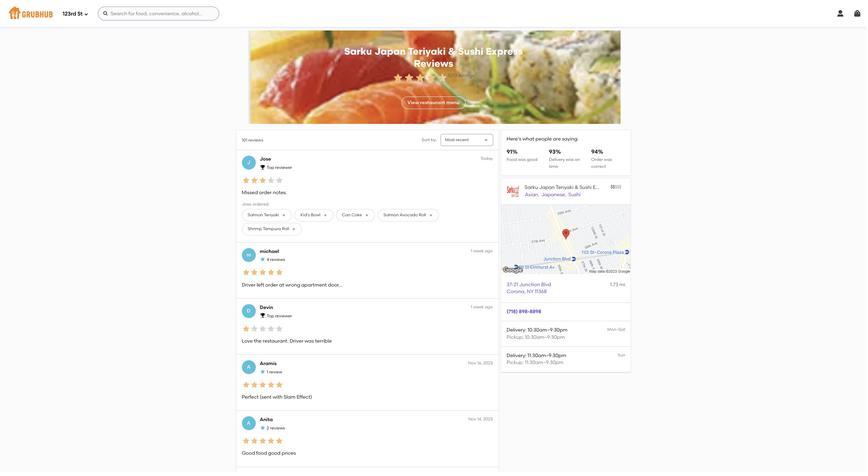 Task type: vqa. For each thing, say whether or not it's contained in the screenshot.
Answers
no



Task type: describe. For each thing, give the bounding box(es) containing it.
junction
[[520, 282, 540, 288]]

was left terrible
[[305, 338, 314, 344]]

notes.
[[273, 190, 287, 196]]

94 order was correct
[[592, 149, 612, 169]]

terrible
[[315, 338, 332, 344]]

asian,
[[525, 192, 540, 198]]

coke
[[352, 213, 362, 218]]

101
[[242, 138, 247, 143]]

2 vertical spatial sushi
[[569, 192, 581, 198]]

1013
[[448, 73, 457, 78]]

salmon teriyaki button
[[242, 209, 292, 222]]

2
[[267, 426, 269, 431]]

d
[[247, 308, 251, 314]]

view restaurant menu button
[[402, 97, 466, 109]]

m
[[247, 252, 251, 258]]

trophy icon image for jose
[[260, 164, 265, 170]]

week for love the restaurant. driver was terrible
[[474, 305, 484, 310]]

saying:
[[562, 136, 579, 142]]

can coke
[[342, 213, 362, 218]]

123rd st
[[63, 11, 83, 17]]

most
[[445, 137, 455, 142]]

blvd
[[541, 282, 551, 288]]

delivery: 10:30am–9:30pm
[[507, 327, 568, 333]]

sun
[[618, 353, 626, 358]]

$$
[[611, 185, 615, 189]]

at
[[279, 282, 284, 288]]

14,
[[478, 417, 483, 422]]

sushi for sarku japan teriyaki & sushi express
[[580, 185, 592, 191]]

11:30am–9:30pm for pickup: 11:30am–9:30pm
[[525, 360, 564, 366]]

shrimp
[[248, 227, 262, 231]]

jose for jose
[[260, 156, 271, 162]]

nov 16, 2023
[[469, 361, 493, 366]]

& for sarku japan teriyaki & sushi express
[[575, 185, 579, 191]]

1.73
[[610, 282, 619, 288]]

10:30am–9:30pm for delivery: 10:30am–9:30pm
[[528, 327, 568, 333]]

94
[[592, 149, 598, 155]]

was for 93
[[566, 157, 574, 162]]

reviews for anita
[[270, 426, 285, 431]]

missed
[[242, 190, 258, 196]]

pickup: for pickup: 10:30am–9:30pm
[[507, 334, 524, 340]]

bowl
[[311, 213, 321, 218]]

restaurant.
[[263, 338, 289, 344]]

4
[[267, 257, 269, 262]]

(718)
[[507, 309, 518, 315]]

devin
[[260, 305, 273, 311]]

1 vertical spatial good
[[268, 451, 281, 457]]

shrimp tempura roll
[[248, 227, 289, 231]]

123rd
[[63, 11, 76, 17]]

here's what people are saying:
[[507, 136, 579, 142]]

8898
[[530, 309, 542, 315]]

2023 for perfect  (sent with slam effect)
[[483, 361, 493, 366]]

Sort by: field
[[445, 137, 469, 143]]

good
[[242, 451, 255, 457]]

top reviewer for devin
[[267, 314, 292, 318]]

sarku japan teriyaki & sushi express
[[525, 185, 611, 191]]

teriyaki inside salmon teriyaki button
[[264, 213, 279, 218]]

jose ordered:
[[242, 202, 270, 207]]

1 vertical spatial order
[[265, 282, 278, 288]]

express for sarku japan teriyaki & sushi express
[[593, 185, 611, 191]]

view
[[408, 100, 419, 106]]

(718) 898-8898
[[507, 309, 542, 315]]

plus icon image for shrimp tempura roll
[[292, 227, 296, 231]]

(sent
[[260, 395, 272, 400]]

a for anita
[[247, 421, 251, 426]]

trophy icon image for devin
[[260, 313, 265, 318]]

good inside 91 food was good
[[527, 157, 538, 162]]

0 vertical spatial order
[[259, 190, 272, 196]]

can
[[342, 213, 351, 218]]

menu
[[446, 100, 460, 106]]

16,
[[478, 361, 483, 366]]

sushi for sarku japan teriyaki & sushi express reviews
[[458, 45, 484, 57]]

order
[[592, 157, 603, 162]]

correct
[[592, 164, 606, 169]]

asian, japanese, sushi
[[525, 192, 581, 198]]

sarku japan teriyaki & sushi express reviews
[[344, 45, 523, 69]]

reviewer for devin
[[275, 314, 292, 318]]

was for 91
[[518, 157, 526, 162]]

kid's bowl button
[[295, 209, 333, 222]]

sort by:
[[422, 137, 437, 142]]

37-21 junction blvd corona , ny 11368
[[507, 282, 551, 295]]

& for sarku japan teriyaki & sushi express reviews
[[448, 45, 456, 57]]

0 horizontal spatial driver
[[242, 282, 256, 288]]

plus icon image for salmon avocado roll
[[429, 213, 433, 217]]

sort
[[422, 137, 430, 142]]

left
[[257, 282, 264, 288]]

ago for driver left order at wrong apartment door…
[[485, 249, 493, 253]]

japanese, button
[[541, 191, 567, 199]]

here's
[[507, 136, 522, 142]]

can coke button
[[336, 209, 375, 222]]

kid's
[[301, 213, 310, 218]]

reviewer for jose
[[275, 165, 292, 170]]

Search for food, convenience, alcohol... search field
[[98, 7, 219, 20]]

view restaurant menu
[[408, 100, 460, 106]]

prices
[[282, 451, 296, 457]]

plus icon image for kid's bowl
[[323, 213, 328, 217]]

11:30am–9:30pm for delivery: 11:30am–9:30pm
[[528, 353, 567, 359]]

1 horizontal spatial driver
[[290, 338, 304, 344]]

1 review
[[267, 370, 282, 375]]

missed order notes.
[[242, 190, 287, 196]]

are
[[553, 136, 561, 142]]

japan for sarku japan teriyaki & sushi express reviews
[[375, 45, 406, 57]]

ordered:
[[253, 202, 270, 207]]

mon–sat
[[608, 327, 626, 332]]

main navigation navigation
[[0, 0, 868, 27]]

today
[[481, 156, 493, 161]]

salmon teriyaki
[[248, 213, 279, 218]]



Task type: locate. For each thing, give the bounding box(es) containing it.
trophy icon image
[[260, 164, 265, 170], [260, 313, 265, 318]]

order left at
[[265, 282, 278, 288]]

0 vertical spatial 1
[[471, 249, 473, 253]]

was right the food
[[518, 157, 526, 162]]

a left aramis
[[247, 364, 251, 370]]

2 horizontal spatial teriyaki
[[556, 185, 574, 191]]

good right food
[[268, 451, 281, 457]]

1 salmon from the left
[[248, 213, 263, 218]]

good right the food
[[527, 157, 538, 162]]

teriyaki
[[408, 45, 446, 57], [556, 185, 574, 191], [264, 213, 279, 218]]

& up reviews
[[448, 45, 456, 57]]

1 horizontal spatial sarku
[[525, 185, 538, 191]]

2 top reviewer from the top
[[267, 314, 292, 318]]

japan
[[375, 45, 406, 57], [539, 185, 555, 191]]

91 food was good
[[507, 149, 538, 162]]

good food good prices
[[242, 451, 296, 457]]

0 vertical spatial pickup:
[[507, 334, 524, 340]]

teriyaki for sarku japan teriyaki & sushi express
[[556, 185, 574, 191]]

reviews right 101
[[248, 138, 263, 143]]

1 vertical spatial 1 week ago
[[471, 305, 493, 310]]

plus icon image right tempura
[[292, 227, 296, 231]]

nov for good food good prices
[[469, 417, 477, 422]]

1 horizontal spatial jose
[[260, 156, 271, 162]]

21
[[514, 282, 518, 288]]

shrimp tempura roll button
[[242, 223, 302, 235]]

0 vertical spatial driver
[[242, 282, 256, 288]]

salmon for salmon teriyaki
[[248, 213, 263, 218]]

2023 for good food good prices
[[483, 417, 493, 422]]

reviews right 2
[[270, 426, 285, 431]]

ago for love the restaurant. driver was terrible
[[485, 305, 493, 310]]

1 pickup: from the top
[[507, 334, 524, 340]]

salmon for salmon avocado roll
[[384, 213, 399, 218]]

plus icon image right avocado
[[429, 213, 433, 217]]

asian, button
[[525, 191, 540, 199]]

1 vertical spatial nov
[[469, 417, 477, 422]]

1 vertical spatial reviewer
[[275, 314, 292, 318]]

delivery: 11:30am–9:30pm
[[507, 353, 567, 359]]

2023 right 14,
[[483, 417, 493, 422]]

1 vertical spatial roll
[[282, 227, 289, 231]]

1 2023 from the top
[[483, 361, 493, 366]]

11:30am–9:30pm
[[528, 353, 567, 359], [525, 360, 564, 366]]

aramis
[[260, 361, 277, 367]]

on
[[575, 157, 580, 162]]

1 vertical spatial delivery:
[[507, 353, 527, 359]]

1 horizontal spatial express
[[593, 185, 611, 191]]

jose for jose ordered:
[[242, 202, 252, 207]]

0 vertical spatial 11:30am–9:30pm
[[528, 353, 567, 359]]

10:30am–9:30pm for pickup: 10:30am–9:30pm
[[525, 334, 565, 340]]

roll for salmon avocado roll
[[419, 213, 426, 218]]

a left anita
[[247, 421, 251, 426]]

anita
[[260, 417, 273, 423]]

express
[[486, 45, 523, 57], [593, 185, 611, 191]]

pickup:
[[507, 334, 524, 340], [507, 360, 524, 366]]

0 horizontal spatial express
[[486, 45, 523, 57]]

1 vertical spatial a
[[247, 421, 251, 426]]

0 vertical spatial &
[[448, 45, 456, 57]]

1 horizontal spatial roll
[[419, 213, 426, 218]]

0 vertical spatial week
[[474, 249, 484, 253]]

0 horizontal spatial teriyaki
[[264, 213, 279, 218]]

1 week ago for driver left order at wrong apartment door…
[[471, 249, 493, 253]]

2 salmon from the left
[[384, 213, 399, 218]]

a for aramis
[[247, 364, 251, 370]]

0 horizontal spatial japan
[[375, 45, 406, 57]]

was inside 91 food was good
[[518, 157, 526, 162]]

& up sushi 'button'
[[575, 185, 579, 191]]

recent
[[456, 137, 469, 142]]

0 vertical spatial reviewer
[[275, 165, 292, 170]]

1 vertical spatial top
[[267, 314, 274, 318]]

top right 'j'
[[267, 165, 274, 170]]

was inside 93 delivery was on time
[[566, 157, 574, 162]]

tempura
[[263, 227, 281, 231]]

was left on
[[566, 157, 574, 162]]

plus icon image inside salmon teriyaki button
[[282, 213, 286, 217]]

$$$$$
[[611, 185, 622, 189]]

1 vertical spatial reviews
[[270, 257, 285, 262]]

1 ago from the top
[[485, 249, 493, 253]]

1 horizontal spatial &
[[575, 185, 579, 191]]

week for driver left order at wrong apartment door…
[[474, 249, 484, 253]]

st
[[77, 11, 83, 17]]

japanese,
[[542, 192, 567, 198]]

pickup: down delivery: 11:30am–9:30pm
[[507, 360, 524, 366]]

perfect
[[242, 395, 259, 400]]

sushi down sarku japan teriyaki & sushi express
[[569, 192, 581, 198]]

1 vertical spatial trophy icon image
[[260, 313, 265, 318]]

1 for love the restaurant. driver was terrible
[[471, 305, 473, 310]]

0 vertical spatial good
[[527, 157, 538, 162]]

2 delivery: from the top
[[507, 353, 527, 359]]

2 ago from the top
[[485, 305, 493, 310]]

pickup: 11:30am–9:30pm
[[507, 360, 564, 366]]

delivery
[[549, 157, 565, 162]]

jose right 'j'
[[260, 156, 271, 162]]

driver left left
[[242, 282, 256, 288]]

avocado
[[400, 213, 418, 218]]

11368
[[535, 289, 547, 295]]

love
[[242, 338, 253, 344]]

1013 ratings
[[448, 73, 475, 78]]

japan for sarku japan teriyaki & sushi express
[[539, 185, 555, 191]]

0 vertical spatial reviews
[[248, 138, 263, 143]]

& inside sarku japan teriyaki & sushi express reviews
[[448, 45, 456, 57]]

11:30am–9:30pm down delivery: 11:30am–9:30pm
[[525, 360, 564, 366]]

nov
[[469, 361, 477, 366], [469, 417, 477, 422]]

2 week from the top
[[474, 305, 484, 310]]

sushi up ratings
[[458, 45, 484, 57]]

0 horizontal spatial jose
[[242, 202, 252, 207]]

93 delivery was on time
[[549, 149, 580, 169]]

pickup: down delivery: 10:30am–9:30pm
[[507, 334, 524, 340]]

wrong
[[286, 282, 300, 288]]

jose down missed in the top left of the page
[[242, 202, 252, 207]]

salmon down jose ordered:
[[248, 213, 263, 218]]

corona
[[507, 289, 525, 295]]

1 vertical spatial sushi
[[580, 185, 592, 191]]

most recent
[[445, 137, 469, 142]]

food
[[507, 157, 517, 162]]

nov for perfect  (sent with slam effect)
[[469, 361, 477, 366]]

restaurant
[[420, 100, 445, 106]]

1 vertical spatial sarku
[[525, 185, 538, 191]]

1 top reviewer from the top
[[267, 165, 292, 170]]

trophy icon image down devin
[[260, 313, 265, 318]]

1 reviewer from the top
[[275, 165, 292, 170]]

2 2023 from the top
[[483, 417, 493, 422]]

plus icon image inside salmon avocado roll button
[[429, 213, 433, 217]]

10:30am–9:30pm up pickup: 10:30am–9:30pm
[[528, 327, 568, 333]]

nov left 16,
[[469, 361, 477, 366]]

was inside 94 order was correct
[[604, 157, 612, 162]]

sarku for sarku japan teriyaki & sushi express
[[525, 185, 538, 191]]

plus icon image right 'coke' at the left top of page
[[365, 213, 369, 217]]

plus icon image inside kid's bowl button
[[323, 213, 328, 217]]

898-
[[519, 309, 530, 315]]

2 reviewer from the top
[[275, 314, 292, 318]]

review
[[269, 370, 282, 375]]

1 vertical spatial driver
[[290, 338, 304, 344]]

1 vertical spatial &
[[575, 185, 579, 191]]

mi
[[620, 282, 626, 288]]

1 vertical spatial top reviewer
[[267, 314, 292, 318]]

top
[[267, 165, 274, 170], [267, 314, 274, 318]]

2 trophy icon image from the top
[[260, 313, 265, 318]]

10:30am–9:30pm
[[528, 327, 568, 333], [525, 334, 565, 340]]

ago
[[485, 249, 493, 253], [485, 305, 493, 310]]

salmon
[[248, 213, 263, 218], [384, 213, 399, 218]]

91
[[507, 149, 512, 155]]

1 trophy icon image from the top
[[260, 164, 265, 170]]

sarku for sarku japan teriyaki & sushi express reviews
[[344, 45, 372, 57]]

top reviewer for jose
[[267, 165, 292, 170]]

plus icon image right bowl
[[323, 213, 328, 217]]

2 nov from the top
[[469, 417, 477, 422]]

pickup: for pickup: 11:30am–9:30pm
[[507, 360, 524, 366]]

0 horizontal spatial sarku
[[344, 45, 372, 57]]

star icon image
[[393, 72, 404, 83], [404, 72, 415, 83], [415, 72, 426, 83], [426, 72, 437, 83], [437, 72, 448, 83], [437, 72, 448, 83], [242, 176, 250, 185], [250, 176, 259, 185], [259, 176, 267, 185], [267, 176, 275, 185], [275, 176, 283, 185], [260, 257, 265, 262], [242, 269, 250, 277], [250, 269, 259, 277], [259, 269, 267, 277], [267, 269, 275, 277], [275, 269, 283, 277], [242, 325, 250, 333], [250, 325, 259, 333], [259, 325, 267, 333], [267, 325, 275, 333], [275, 325, 283, 333], [260, 369, 265, 375], [242, 381, 250, 389], [250, 381, 259, 389], [259, 381, 267, 389], [267, 381, 275, 389], [275, 381, 283, 389], [260, 425, 265, 431], [242, 437, 250, 445], [250, 437, 259, 445], [259, 437, 267, 445], [267, 437, 275, 445], [275, 437, 283, 445]]

2 1 week ago from the top
[[471, 305, 493, 310]]

0 vertical spatial 10:30am–9:30pm
[[528, 327, 568, 333]]

time
[[549, 164, 558, 169]]

reviews right 4
[[270, 257, 285, 262]]

0 vertical spatial a
[[247, 364, 251, 370]]

1 horizontal spatial salmon
[[384, 213, 399, 218]]

reviewer
[[275, 165, 292, 170], [275, 314, 292, 318]]

1 vertical spatial week
[[474, 305, 484, 310]]

trophy icon image right 'j'
[[260, 164, 265, 170]]

caret down icon image
[[483, 137, 489, 143]]

by:
[[431, 137, 437, 142]]

reviews for michael
[[270, 257, 285, 262]]

2 vertical spatial 1
[[267, 370, 268, 375]]

0 vertical spatial roll
[[419, 213, 426, 218]]

roll right tempura
[[282, 227, 289, 231]]

0 vertical spatial top reviewer
[[267, 165, 292, 170]]

sushi up sushi 'button'
[[580, 185, 592, 191]]

0 horizontal spatial good
[[268, 451, 281, 457]]

what
[[523, 136, 535, 142]]

japan inside sarku japan teriyaki & sushi express reviews
[[375, 45, 406, 57]]

reviewer up love the restaurant. driver was terrible
[[275, 314, 292, 318]]

slam
[[284, 395, 296, 400]]

1 horizontal spatial japan
[[539, 185, 555, 191]]

1 week ago
[[471, 249, 493, 253], [471, 305, 493, 310]]

roll for shrimp tempura roll
[[282, 227, 289, 231]]

salmon avocado roll button
[[378, 209, 439, 222]]

order up ordered: at the left top
[[259, 190, 272, 196]]

teriyaki inside sarku japan teriyaki & sushi express reviews
[[408, 45, 446, 57]]

teriyaki up sushi 'button'
[[556, 185, 574, 191]]

0 vertical spatial teriyaki
[[408, 45, 446, 57]]

2 vertical spatial reviews
[[270, 426, 285, 431]]

svg image
[[837, 9, 845, 18], [854, 9, 862, 18], [103, 11, 108, 16], [84, 12, 88, 16]]

1 vertical spatial pickup:
[[507, 360, 524, 366]]

was for 94
[[604, 157, 612, 162]]

kid's bowl
[[301, 213, 321, 218]]

delivery: for 10:30am–9:30pm
[[507, 327, 527, 333]]

1 vertical spatial 11:30am–9:30pm
[[525, 360, 564, 366]]

1 vertical spatial jose
[[242, 202, 252, 207]]

0 vertical spatial trophy icon image
[[260, 164, 265, 170]]

1 horizontal spatial good
[[527, 157, 538, 162]]

2 top from the top
[[267, 314, 274, 318]]

1 a from the top
[[247, 364, 251, 370]]

0 vertical spatial ago
[[485, 249, 493, 253]]

1 vertical spatial 1
[[471, 305, 473, 310]]

sushi inside sarku japan teriyaki & sushi express reviews
[[458, 45, 484, 57]]

0 horizontal spatial salmon
[[248, 213, 263, 218]]

4 reviews
[[267, 257, 285, 262]]

2 vertical spatial teriyaki
[[264, 213, 279, 218]]

(718) 898-8898 button
[[507, 309, 542, 316]]

plus icon image up shrimp tempura roll button
[[282, 213, 286, 217]]

101 reviews
[[242, 138, 263, 143]]

plus icon image inside shrimp tempura roll button
[[292, 227, 296, 231]]

express for sarku japan teriyaki & sushi express reviews
[[486, 45, 523, 57]]

nov left 14,
[[469, 417, 477, 422]]

was right order
[[604, 157, 612, 162]]

10:30am–9:30pm down delivery: 10:30am–9:30pm
[[525, 334, 565, 340]]

11:30am–9:30pm up pickup: 11:30am–9:30pm
[[528, 353, 567, 359]]

top reviewer up notes.
[[267, 165, 292, 170]]

driver right restaurant.
[[290, 338, 304, 344]]

people
[[536, 136, 552, 142]]

reviewer up notes.
[[275, 165, 292, 170]]

plus icon image
[[282, 213, 286, 217], [323, 213, 328, 217], [365, 213, 369, 217], [429, 213, 433, 217], [292, 227, 296, 231]]

door…
[[328, 282, 342, 288]]

2 reviews
[[267, 426, 285, 431]]

sarku inside sarku japan teriyaki & sushi express reviews
[[344, 45, 372, 57]]

1 vertical spatial ago
[[485, 305, 493, 310]]

good
[[527, 157, 538, 162], [268, 451, 281, 457]]

perfect  (sent with slam effect)
[[242, 395, 312, 400]]

1 week from the top
[[474, 249, 484, 253]]

with
[[273, 395, 283, 400]]

1 for driver left order at wrong apartment door…
[[471, 249, 473, 253]]

top reviewer down devin
[[267, 314, 292, 318]]

1 nov from the top
[[469, 361, 477, 366]]

top down devin
[[267, 314, 274, 318]]

1 vertical spatial japan
[[539, 185, 555, 191]]

0 vertical spatial 2023
[[483, 361, 493, 366]]

teriyaki up reviews
[[408, 45, 446, 57]]

1 vertical spatial 2023
[[483, 417, 493, 422]]

plus icon image inside can coke 'button'
[[365, 213, 369, 217]]

express inside sarku japan teriyaki & sushi express reviews
[[486, 45, 523, 57]]

michael
[[260, 249, 279, 255]]

2023 right 16,
[[483, 361, 493, 366]]

1 vertical spatial teriyaki
[[556, 185, 574, 191]]

ny
[[527, 289, 534, 295]]

plus icon image for can coke
[[365, 213, 369, 217]]

0 vertical spatial top
[[267, 165, 274, 170]]

1 top from the top
[[267, 165, 274, 170]]

0 vertical spatial jose
[[260, 156, 271, 162]]

top reviewer
[[267, 165, 292, 170], [267, 314, 292, 318]]

top for devin
[[267, 314, 274, 318]]

0 horizontal spatial roll
[[282, 227, 289, 231]]

top for jose
[[267, 165, 274, 170]]

0 vertical spatial express
[[486, 45, 523, 57]]

teriyaki for sarku japan teriyaki & sushi express reviews
[[408, 45, 446, 57]]

sarku japan teriyaki & sushi express logo image
[[507, 184, 522, 199]]

delivery: up pickup: 11:30am–9:30pm
[[507, 353, 527, 359]]

the
[[254, 338, 262, 344]]

nov 14, 2023
[[469, 417, 493, 422]]

2 pickup: from the top
[[507, 360, 524, 366]]

delivery: for 11:30am–9:30pm
[[507, 353, 527, 359]]

1 1 week ago from the top
[[471, 249, 493, 253]]

93
[[549, 149, 556, 155]]

roll right avocado
[[419, 213, 426, 218]]

0 vertical spatial delivery:
[[507, 327, 527, 333]]

1.73 mi
[[610, 282, 626, 288]]

1 horizontal spatial teriyaki
[[408, 45, 446, 57]]

0 vertical spatial 1 week ago
[[471, 249, 493, 253]]

plus icon image for salmon teriyaki
[[282, 213, 286, 217]]

2 a from the top
[[247, 421, 251, 426]]

0 horizontal spatial &
[[448, 45, 456, 57]]

salmon left avocado
[[384, 213, 399, 218]]

0 vertical spatial nov
[[469, 361, 477, 366]]

0 vertical spatial sarku
[[344, 45, 372, 57]]

1 vertical spatial 10:30am–9:30pm
[[525, 334, 565, 340]]

week
[[474, 249, 484, 253], [474, 305, 484, 310]]

37-
[[507, 282, 514, 288]]

1 delivery: from the top
[[507, 327, 527, 333]]

0 vertical spatial japan
[[375, 45, 406, 57]]

1 week ago for love the restaurant. driver was terrible
[[471, 305, 493, 310]]

teriyaki up tempura
[[264, 213, 279, 218]]

reviews
[[414, 57, 453, 69]]

order
[[259, 190, 272, 196], [265, 282, 278, 288]]

sushi button
[[568, 191, 581, 199]]

delivery: down (718)
[[507, 327, 527, 333]]

0 vertical spatial sushi
[[458, 45, 484, 57]]

1 vertical spatial express
[[593, 185, 611, 191]]

j
[[247, 160, 250, 166]]

roll
[[419, 213, 426, 218], [282, 227, 289, 231]]



